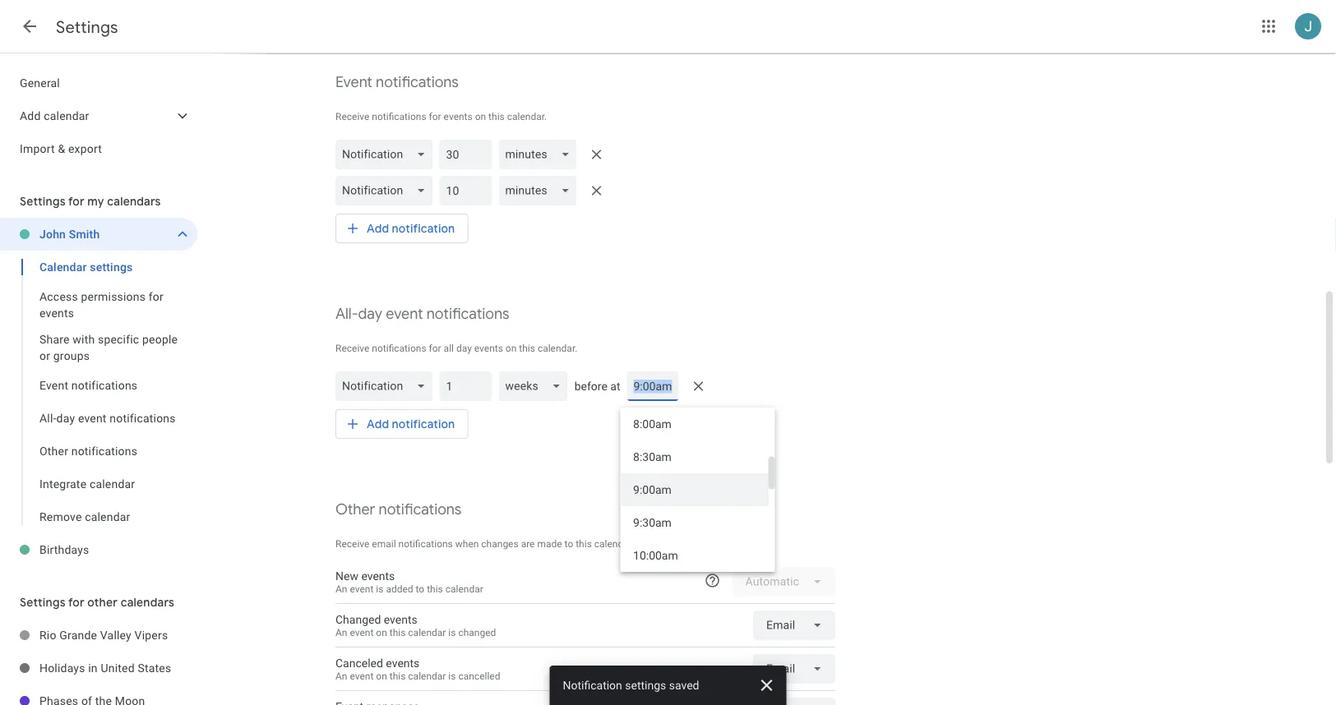 Task type: describe. For each thing, give the bounding box(es) containing it.
calendar inside new events an event is added to this calendar
[[445, 583, 483, 595]]

this inside new events an event is added to this calendar
[[427, 583, 443, 595]]

10:00am
[[633, 549, 678, 562]]

is for changed events
[[448, 627, 456, 638]]

add notification button for day
[[335, 405, 468, 444]]

0 vertical spatial event
[[335, 73, 372, 92]]

vipers
[[135, 629, 168, 642]]

other notifications inside group
[[39, 444, 137, 458]]

john
[[39, 227, 66, 241]]

birthdays
[[39, 543, 89, 557]]

rio grande valley vipers link
[[39, 619, 197, 652]]

other inside group
[[39, 444, 68, 458]]

1 vertical spatial other notifications
[[335, 500, 462, 519]]

export
[[68, 142, 102, 155]]

8:00am
[[633, 417, 671, 431]]

1 vertical spatial other
[[335, 500, 375, 519]]

or
[[39, 349, 50, 363]]

8:30am
[[633, 450, 671, 464]]

changed events an event on this calendar is changed
[[335, 613, 496, 638]]

email
[[372, 539, 396, 550]]

receive notifications for all day events on this calendar.
[[335, 343, 578, 354]]

9:00am option
[[620, 474, 768, 507]]

groups
[[53, 349, 90, 363]]

holidays
[[39, 662, 85, 675]]

event inside group
[[39, 379, 68, 392]]

events inside new events an event is added to this calendar
[[361, 570, 395, 583]]

phases of the moon tree item
[[0, 685, 197, 706]]

import & export
[[20, 142, 102, 155]]

1 vertical spatial calendar.
[[538, 343, 578, 354]]

event inside group
[[78, 412, 107, 425]]

holidays in united states
[[39, 662, 171, 675]]

receive notifications for events on this calendar.
[[335, 111, 547, 123]]

rio
[[39, 629, 56, 642]]

Time of day text field
[[634, 378, 672, 395]]

birthdays link
[[39, 534, 197, 567]]

add notification for notifications
[[367, 221, 455, 236]]

events inside access permissions for events
[[39, 306, 74, 320]]

calendars for settings for my calendars
[[107, 194, 161, 209]]

when
[[455, 539, 479, 550]]

settings for settings for my calendars
[[20, 194, 66, 209]]

people
[[142, 333, 178, 346]]

john smith
[[39, 227, 100, 241]]

canceled events an event on this calendar is cancelled
[[335, 657, 500, 682]]

settings for notification
[[625, 679, 666, 692]]

calendar
[[39, 260, 87, 274]]

settings for settings
[[56, 16, 118, 37]]

30 minutes before element
[[335, 137, 835, 173]]

notification
[[563, 679, 622, 692]]

settings for my calendars tree
[[0, 218, 197, 567]]

changed
[[458, 627, 496, 638]]

remove calendar
[[39, 510, 130, 524]]

9:30am option
[[620, 507, 768, 539]]

changed
[[335, 613, 381, 627]]

are
[[521, 539, 535, 550]]

added
[[386, 583, 413, 595]]

an for new events
[[335, 583, 347, 595]]

0 vertical spatial calendar.
[[507, 111, 547, 123]]

cancelled
[[458, 670, 500, 682]]

this inside canceled events an event on this calendar is cancelled
[[390, 670, 406, 682]]

new
[[335, 570, 358, 583]]

add for all-
[[367, 417, 389, 432]]

on for changed
[[376, 627, 387, 638]]

in
[[88, 662, 98, 675]]

settings heading
[[56, 16, 118, 37]]

add for event
[[367, 221, 389, 236]]

minutes in advance for notification number field for 10 minutes before element
[[446, 176, 485, 206]]

event for canceled events
[[350, 670, 374, 682]]

integrate
[[39, 477, 87, 491]]

settings for my calendars
[[20, 194, 161, 209]]

all-day event notifications inside group
[[39, 412, 176, 425]]

calendar up 'remove calendar'
[[90, 477, 135, 491]]

calendar up birthdays tree item
[[85, 510, 130, 524]]

an for changed events
[[335, 627, 347, 638]]

0 vertical spatial event notifications
[[335, 73, 459, 92]]

states
[[138, 662, 171, 675]]

rio grande valley vipers tree item
[[0, 619, 197, 652]]

day inside settings for my calendars tree
[[56, 412, 75, 425]]

this inside changed events an event on this calendar is changed
[[390, 627, 406, 638]]

event notifications inside group
[[39, 379, 138, 392]]

other
[[87, 595, 118, 610]]

minutes in advance for notification number field for 30 minutes before element
[[446, 140, 485, 169]]



Task type: locate. For each thing, give the bounding box(es) containing it.
for
[[429, 111, 441, 123], [68, 194, 85, 209], [149, 290, 164, 303], [429, 343, 441, 354], [68, 595, 85, 610]]

0 vertical spatial minutes in advance for notification number field
[[446, 140, 485, 169]]

0 vertical spatial add
[[20, 109, 41, 123]]

8:30am option
[[620, 441, 768, 474]]

an up canceled
[[335, 627, 347, 638]]

calendar. up 30 minutes before element
[[507, 111, 547, 123]]

receive
[[335, 111, 370, 123], [335, 343, 370, 354], [335, 539, 370, 550]]

settings for other calendars tree
[[0, 619, 197, 706]]

is for canceled events
[[448, 670, 456, 682]]

1 an from the top
[[335, 583, 347, 595]]

event notifications
[[335, 73, 459, 92], [39, 379, 138, 392]]

8:00am option
[[620, 408, 768, 441]]

other up integrate
[[39, 444, 68, 458]]

import
[[20, 142, 55, 155]]

other notifications
[[39, 444, 137, 458], [335, 500, 462, 519]]

9:00am
[[633, 483, 671, 497]]

1 vertical spatial all-day event notifications
[[39, 412, 176, 425]]

is inside new events an event is added to this calendar
[[376, 583, 384, 595]]

0 horizontal spatial to
[[416, 583, 424, 595]]

calendar
[[44, 109, 89, 123], [90, 477, 135, 491], [85, 510, 130, 524], [445, 583, 483, 595], [408, 627, 446, 638], [408, 670, 446, 682]]

is
[[376, 583, 384, 595], [448, 627, 456, 638], [448, 670, 456, 682]]

1 horizontal spatial event
[[335, 73, 372, 92]]

2 an from the top
[[335, 627, 347, 638]]

0 vertical spatial is
[[376, 583, 384, 595]]

2 vertical spatial is
[[448, 670, 456, 682]]

on inside canceled events an event on this calendar is cancelled
[[376, 670, 387, 682]]

1 vertical spatial minutes in advance for notification number field
[[446, 176, 485, 206]]

1 receive from the top
[[335, 111, 370, 123]]

other notifications up email
[[335, 500, 462, 519]]

1 notification from the top
[[392, 221, 455, 236]]

to inside new events an event is added to this calendar
[[416, 583, 424, 595]]

changes
[[481, 539, 519, 550]]

event notifications up receive notifications for events on this calendar.
[[335, 73, 459, 92]]

for for calendar settings
[[149, 290, 164, 303]]

calendar up &
[[44, 109, 89, 123]]

valley
[[100, 629, 132, 642]]

1 horizontal spatial other notifications
[[335, 500, 462, 519]]

add notification button for notifications
[[335, 209, 468, 248]]

0 horizontal spatial all-day event notifications
[[39, 412, 176, 425]]

settings for settings for other calendars
[[20, 595, 66, 610]]

is left cancelled on the left bottom
[[448, 670, 456, 682]]

for for event notifications
[[429, 111, 441, 123]]

calendar up canceled events an event on this calendar is cancelled
[[408, 627, 446, 638]]

on for receive
[[475, 111, 486, 123]]

event for new events
[[350, 583, 374, 595]]

this
[[489, 111, 505, 123], [519, 343, 535, 354], [576, 539, 592, 550], [427, 583, 443, 595], [390, 627, 406, 638], [390, 670, 406, 682]]

1 horizontal spatial all-day event notifications
[[335, 305, 509, 324]]

event
[[386, 305, 423, 324], [78, 412, 107, 425], [350, 583, 374, 595], [350, 627, 374, 638], [350, 670, 374, 682]]

all-day event notifications up integrate calendar
[[39, 412, 176, 425]]

event up canceled
[[350, 627, 374, 638]]

calendar inside canceled events an event on this calendar is cancelled
[[408, 670, 446, 682]]

calendar settings
[[39, 260, 133, 274]]

1 vertical spatial all-
[[39, 412, 56, 425]]

is inside canceled events an event on this calendar is cancelled
[[448, 670, 456, 682]]

0 vertical spatial day
[[358, 305, 382, 324]]

0 horizontal spatial other notifications
[[39, 444, 137, 458]]

event down groups
[[78, 412, 107, 425]]

notification settings saved
[[563, 679, 699, 692]]

events inside changed events an event on this calendar is changed
[[384, 613, 418, 627]]

all-day event notifications up all
[[335, 305, 509, 324]]

1 vertical spatial an
[[335, 627, 347, 638]]

2 vertical spatial day
[[56, 412, 75, 425]]

new events an event is added to this calendar
[[335, 570, 483, 595]]

on
[[475, 111, 486, 123], [506, 343, 517, 354], [376, 627, 387, 638], [376, 670, 387, 682]]

an inside changed events an event on this calendar is changed
[[335, 627, 347, 638]]

3 an from the top
[[335, 670, 347, 682]]

calendar down changed events an event on this calendar is changed
[[408, 670, 446, 682]]

2 notification from the top
[[392, 417, 455, 432]]

group
[[0, 251, 197, 534]]

2 minutes in advance for notification number field from the top
[[446, 176, 485, 206]]

receive for other
[[335, 539, 370, 550]]

notifications
[[376, 73, 459, 92], [372, 111, 426, 123], [426, 305, 509, 324], [372, 343, 426, 354], [71, 379, 138, 392], [110, 412, 176, 425], [71, 444, 137, 458], [379, 500, 462, 519], [398, 539, 453, 550]]

1 vertical spatial calendars
[[121, 595, 174, 610]]

event inside new events an event is added to this calendar
[[350, 583, 374, 595]]

&
[[58, 142, 65, 155]]

9:30am
[[633, 516, 671, 530]]

group containing calendar settings
[[0, 251, 197, 534]]

1 minutes in advance for notification number field from the top
[[446, 140, 485, 169]]

day
[[358, 305, 382, 324], [456, 343, 472, 354], [56, 412, 75, 425]]

0 vertical spatial all-day event notifications
[[335, 305, 509, 324]]

add notification
[[367, 221, 455, 236], [367, 417, 455, 432]]

other up email
[[335, 500, 375, 519]]

settings
[[56, 16, 118, 37], [20, 194, 66, 209], [20, 595, 66, 610]]

access
[[39, 290, 78, 303]]

is left changed
[[448, 627, 456, 638]]

notifications element
[[335, 137, 835, 209]]

integrate calendar
[[39, 477, 135, 491]]

an
[[335, 583, 347, 595], [335, 627, 347, 638], [335, 670, 347, 682]]

event inside canceled events an event on this calendar is cancelled
[[350, 670, 374, 682]]

receive for event
[[335, 111, 370, 123]]

go back image
[[20, 16, 39, 36]]

0 vertical spatial an
[[335, 583, 347, 595]]

None field
[[335, 140, 439, 169], [499, 140, 584, 169], [335, 176, 439, 206], [499, 176, 584, 206], [335, 372, 439, 401], [499, 372, 575, 401], [753, 611, 835, 641], [753, 655, 835, 684], [335, 140, 439, 169], [499, 140, 584, 169], [335, 176, 439, 206], [499, 176, 584, 206], [335, 372, 439, 401], [499, 372, 575, 401], [753, 611, 835, 641], [753, 655, 835, 684]]

notification for notifications
[[392, 221, 455, 236]]

all- inside group
[[39, 412, 56, 425]]

0 vertical spatial other notifications
[[39, 444, 137, 458]]

event notifications down groups
[[39, 379, 138, 392]]

share with specific people or groups
[[39, 333, 178, 363]]

settings for other calendars
[[20, 595, 174, 610]]

notification
[[392, 221, 455, 236], [392, 417, 455, 432]]

events inside canceled events an event on this calendar is cancelled
[[386, 657, 420, 670]]

1 vertical spatial add
[[367, 221, 389, 236]]

0 vertical spatial settings
[[56, 16, 118, 37]]

0 horizontal spatial event notifications
[[39, 379, 138, 392]]

2 vertical spatial an
[[335, 670, 347, 682]]

calendar inside changed events an event on this calendar is changed
[[408, 627, 446, 638]]

2 add notification button from the top
[[335, 405, 468, 444]]

1 horizontal spatial all-
[[335, 305, 358, 324]]

all-day event notifications
[[335, 305, 509, 324], [39, 412, 176, 425]]

birthdays tree item
[[0, 534, 197, 567]]

grande
[[59, 629, 97, 642]]

an for canceled events
[[335, 670, 347, 682]]

event up receive notifications for all day events on this calendar.
[[386, 305, 423, 324]]

1 vertical spatial event
[[39, 379, 68, 392]]

settings up the rio
[[20, 595, 66, 610]]

an up "changed"
[[335, 583, 347, 595]]

time of day list box
[[620, 408, 775, 572]]

add
[[20, 109, 41, 123], [367, 221, 389, 236], [367, 417, 389, 432]]

calendar down when
[[445, 583, 483, 595]]

receive email notifications when changes are made to this calendar.
[[335, 539, 634, 550]]

0 vertical spatial to
[[565, 539, 573, 550]]

an down "changed"
[[335, 670, 347, 682]]

2 vertical spatial receive
[[335, 539, 370, 550]]

calendars right the my
[[107, 194, 161, 209]]

1 add notification from the top
[[367, 221, 455, 236]]

calendar. up the before
[[538, 343, 578, 354]]

0 vertical spatial receive
[[335, 111, 370, 123]]

3 receive from the top
[[335, 539, 370, 550]]

1 vertical spatial notification
[[392, 417, 455, 432]]

0 horizontal spatial day
[[56, 412, 75, 425]]

1 vertical spatial add notification
[[367, 417, 455, 432]]

0 horizontal spatial other
[[39, 444, 68, 458]]

Weeks in advance for notification number field
[[446, 372, 485, 401]]

all
[[444, 343, 454, 354]]

1 vertical spatial settings
[[625, 679, 666, 692]]

1 horizontal spatial event notifications
[[335, 73, 459, 92]]

1 add notification button from the top
[[335, 209, 468, 248]]

1 vertical spatial event notifications
[[39, 379, 138, 392]]

0 horizontal spatial all-
[[39, 412, 56, 425]]

specific
[[98, 333, 139, 346]]

on inside changed events an event on this calendar is changed
[[376, 627, 387, 638]]

1 vertical spatial day
[[456, 343, 472, 354]]

general
[[20, 76, 60, 90]]

0 vertical spatial settings
[[90, 260, 133, 274]]

settings
[[90, 260, 133, 274], [625, 679, 666, 692]]

0 vertical spatial add notification button
[[335, 209, 468, 248]]

1 vertical spatial to
[[416, 583, 424, 595]]

access permissions for events
[[39, 290, 164, 320]]

1 vertical spatial settings
[[20, 194, 66, 209]]

2 add notification from the top
[[367, 417, 455, 432]]

receive for all-
[[335, 343, 370, 354]]

for inside access permissions for events
[[149, 290, 164, 303]]

settings inside group
[[90, 260, 133, 274]]

0 vertical spatial all-
[[335, 305, 358, 324]]

2 vertical spatial add
[[367, 417, 389, 432]]

holidays in united states link
[[39, 652, 197, 685]]

other notifications up integrate calendar
[[39, 444, 137, 458]]

2 vertical spatial calendar.
[[594, 539, 634, 550]]

0 horizontal spatial event
[[39, 379, 68, 392]]

before at
[[575, 379, 620, 393]]

event down "changed"
[[350, 670, 374, 682]]

0 vertical spatial calendars
[[107, 194, 161, 209]]

1 horizontal spatial other
[[335, 500, 375, 519]]

0 vertical spatial notification
[[392, 221, 455, 236]]

1 horizontal spatial settings
[[625, 679, 666, 692]]

to
[[565, 539, 573, 550], [416, 583, 424, 595]]

add notification for day
[[367, 417, 455, 432]]

10:00am option
[[620, 539, 768, 572]]

1 vertical spatial add notification button
[[335, 405, 468, 444]]

at
[[610, 379, 620, 393]]

calendars up vipers
[[121, 595, 174, 610]]

john smith tree item
[[0, 218, 197, 251]]

calendars for settings for other calendars
[[121, 595, 174, 610]]

an inside canceled events an event on this calendar is cancelled
[[335, 670, 347, 682]]

minutes in advance for notification number field inside 30 minutes before element
[[446, 140, 485, 169]]

2 vertical spatial settings
[[20, 595, 66, 610]]

to right added
[[416, 583, 424, 595]]

2 horizontal spatial day
[[456, 343, 472, 354]]

with
[[73, 333, 95, 346]]

0 vertical spatial add notification
[[367, 221, 455, 236]]

calendar. down 9:30am
[[594, 539, 634, 550]]

2 receive from the top
[[335, 343, 370, 354]]

share
[[39, 333, 70, 346]]

events
[[444, 111, 473, 123], [39, 306, 74, 320], [474, 343, 503, 354], [361, 570, 395, 583], [384, 613, 418, 627], [386, 657, 420, 670]]

all-
[[335, 305, 358, 324], [39, 412, 56, 425]]

0 vertical spatial other
[[39, 444, 68, 458]]

settings up john
[[20, 194, 66, 209]]

remove
[[39, 510, 82, 524]]

notification for day
[[392, 417, 455, 432]]

settings for calendar
[[90, 260, 133, 274]]

canceled
[[335, 657, 383, 670]]

rio grande valley vipers
[[39, 629, 168, 642]]

add notification button
[[335, 209, 468, 248], [335, 405, 468, 444]]

made
[[537, 539, 562, 550]]

1 horizontal spatial day
[[358, 305, 382, 324]]

is left added
[[376, 583, 384, 595]]

an inside new events an event is added to this calendar
[[335, 583, 347, 595]]

1 vertical spatial receive
[[335, 343, 370, 354]]

settings up permissions
[[90, 260, 133, 274]]

event for changed events
[[350, 627, 374, 638]]

settings left saved
[[625, 679, 666, 692]]

smith
[[69, 227, 100, 241]]

event up "changed"
[[350, 583, 374, 595]]

Minutes in advance for notification number field
[[446, 140, 485, 169], [446, 176, 485, 206]]

0 horizontal spatial settings
[[90, 260, 133, 274]]

on for canceled
[[376, 670, 387, 682]]

my
[[87, 194, 104, 209]]

before
[[575, 379, 608, 393]]

1 week before at 9am element
[[335, 368, 835, 572]]

minutes in advance for notification number field inside 10 minutes before element
[[446, 176, 485, 206]]

1 vertical spatial is
[[448, 627, 456, 638]]

united
[[101, 662, 135, 675]]

to right the made
[[565, 539, 573, 550]]

for for all-day event notifications
[[429, 343, 441, 354]]

is inside changed events an event on this calendar is changed
[[448, 627, 456, 638]]

other
[[39, 444, 68, 458], [335, 500, 375, 519]]

tree
[[0, 67, 197, 165]]

1 horizontal spatial to
[[565, 539, 573, 550]]

saved
[[669, 679, 699, 692]]

event inside changed events an event on this calendar is changed
[[350, 627, 374, 638]]

event
[[335, 73, 372, 92], [39, 379, 68, 392]]

tree containing general
[[0, 67, 197, 165]]

add calendar
[[20, 109, 89, 123]]

permissions
[[81, 290, 146, 303]]

holidays in united states tree item
[[0, 652, 197, 685]]

settings right go back image
[[56, 16, 118, 37]]

calendar.
[[507, 111, 547, 123], [538, 343, 578, 354], [594, 539, 634, 550]]

10 minutes before element
[[335, 173, 835, 209]]

calendars
[[107, 194, 161, 209], [121, 595, 174, 610]]



Task type: vqa. For each thing, say whether or not it's contained in the screenshot.
receive related to All-
yes



